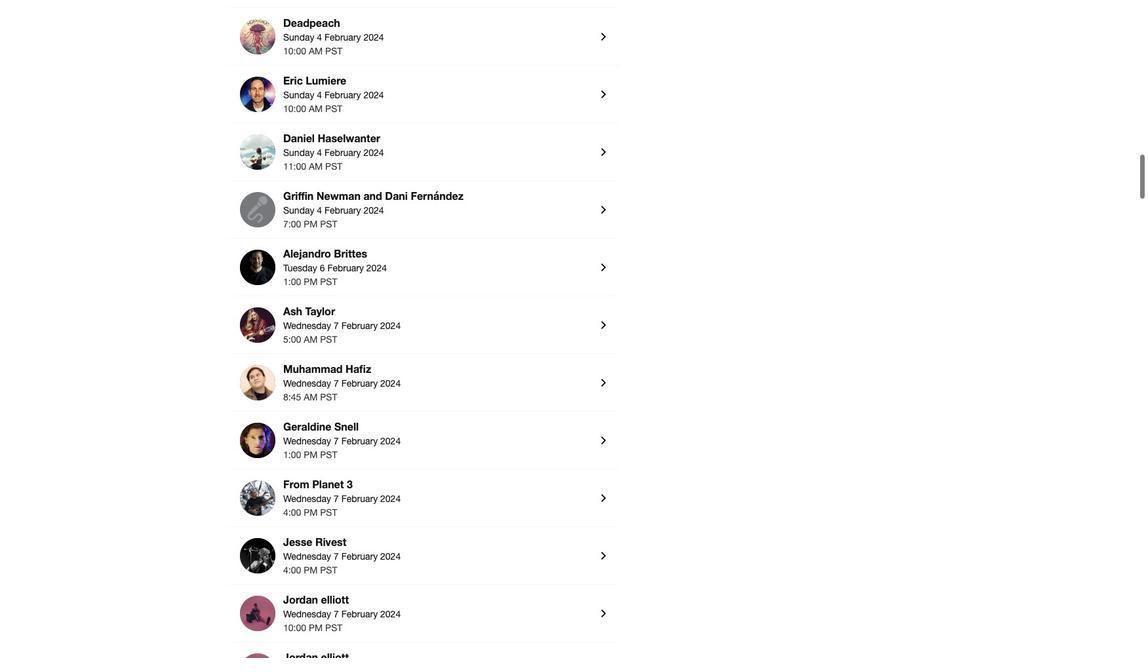 Task type: vqa. For each thing, say whether or not it's contained in the screenshot.


Task type: describe. For each thing, give the bounding box(es) containing it.
4 inside deadpeach sunday 4 february 2024 10:00 am pst
[[317, 32, 322, 43]]

2024 for lumiere
[[364, 90, 384, 100]]

from planet 3 indie spotlight ursa live show image
[[240, 481, 276, 516]]

1:00 for alejandro brittes
[[283, 277, 301, 287]]

and
[[364, 190, 382, 202]]

from
[[283, 478, 310, 491]]

wednesday inside from planet 3 wednesday 7 february 2024 4:00 pm pst
[[283, 494, 331, 504]]

2024 inside deadpeach sunday 4 february 2024 10:00 am pst
[[364, 32, 384, 43]]

jordan elliott wednesday 7 february 2024 10:00 pm pst
[[283, 594, 401, 634]]

from planet 3 wednesday 7 february 2024 4:00 pm pst
[[283, 478, 401, 518]]

sunday inside griffin newman and dani fernández sunday 4 february 2024 7:00 pm pst
[[283, 205, 315, 216]]

deadpeach sunday 4 february 2024 10:00 am pst
[[283, 16, 384, 56]]

jesse
[[283, 536, 313, 548]]

pst for taylor
[[320, 335, 338, 345]]

sunday inside deadpeach sunday 4 february 2024 10:00 am pst
[[283, 32, 315, 43]]

wednesday for jesse
[[283, 552, 331, 562]]

lumiere
[[306, 74, 347, 87]]

hafiz pre-intimate party image
[[240, 365, 276, 401]]

february for rivest
[[342, 552, 378, 562]]

10:00 for eric
[[283, 104, 306, 114]]

2024 for hafiz
[[381, 379, 401, 389]]

pm inside from planet 3 wednesday 7 february 2024 4:00 pm pst
[[304, 508, 318, 518]]

2024 for haselwanter
[[364, 148, 384, 158]]

griffin newman and dani fernández sunday 4 february 2024 7:00 pm pst
[[283, 190, 464, 230]]

2024 for elliott
[[381, 609, 401, 620]]

eric
[[283, 74, 303, 87]]

newman
[[317, 190, 361, 202]]

7:00
[[283, 219, 301, 230]]

pm for jesse
[[304, 566, 318, 576]]

pst for rivest
[[320, 566, 338, 576]]

5:00
[[283, 335, 301, 345]]

wednesday for jordan
[[283, 609, 331, 620]]

2024 for snell
[[381, 436, 401, 447]]

geraldine
[[283, 421, 332, 433]]

pst for haselwanter
[[325, 161, 343, 172]]

am for daniel
[[309, 161, 323, 172]]

wednesday for geraldine
[[283, 436, 331, 447]]

delightful (i love you song) / limerence listening party image
[[240, 423, 276, 459]]

haselwanter
[[318, 132, 381, 144]]

elliott
[[321, 594, 349, 606]]

deadpeach
[[283, 16, 340, 29]]

pst for elliott
[[325, 623, 343, 634]]

7 inside from planet 3 wednesday 7 february 2024 4:00 pm pst
[[334, 494, 339, 504]]

february for elliott
[[342, 609, 378, 620]]

ash taylor wednesday 7 february 2024 5:00 am pst
[[283, 305, 401, 345]]

eric lumiere sunday 4 february 2024 10:00 am pst
[[283, 74, 384, 114]]

ash wednesdays livestream image
[[240, 308, 276, 343]]

pst for brittes
[[320, 277, 338, 287]]

4 inside griffin newman and dani fernández sunday 4 february 2024 7:00 pm pst
[[317, 205, 322, 216]]

10:00 inside deadpeach sunday 4 february 2024 10:00 am pst
[[283, 46, 306, 56]]

am for eric
[[309, 104, 323, 114]]

brittes
[[334, 247, 367, 260]]

6
[[320, 263, 325, 274]]

muhammad hafiz wednesday 7 february 2024 8:45 am pst
[[283, 363, 401, 403]]

2024 for rivest
[[381, 552, 401, 562]]

february for hafiz
[[342, 379, 378, 389]]

2024 for brittes
[[367, 263, 387, 274]]

february for brittes
[[328, 263, 364, 274]]

february for lumiere
[[325, 90, 361, 100]]

dani
[[385, 190, 408, 202]]

hafiz
[[346, 363, 372, 375]]

daniel haselwanter sunday 4 february 2024 11:00 am pst
[[283, 132, 384, 172]]

am for ash
[[304, 335, 318, 345]]

2024 inside from planet 3 wednesday 7 february 2024 4:00 pm pst
[[381, 494, 401, 504]]

fernández
[[411, 190, 464, 202]]



Task type: locate. For each thing, give the bounding box(es) containing it.
4 down the newman
[[317, 205, 322, 216]]

4:00 inside jesse rivest wednesday 7 february 2024 4:00 pm pst
[[283, 566, 301, 576]]

2024 inside jordan elliott wednesday 7 february 2024 10:00 pm pst
[[381, 609, 401, 620]]

3 wednesday from the top
[[283, 436, 331, 447]]

4 down "deadpeach"
[[317, 32, 322, 43]]

pst
[[325, 46, 343, 56], [325, 104, 343, 114], [325, 161, 343, 172], [320, 219, 338, 230], [320, 277, 338, 287], [320, 335, 338, 345], [320, 392, 338, 403], [320, 450, 338, 461], [320, 508, 338, 518], [320, 566, 338, 576], [325, 623, 343, 634]]

10:00
[[283, 46, 306, 56], [283, 104, 306, 114], [283, 623, 306, 634]]

ursa live indie spotlight image
[[240, 539, 276, 574]]

pm inside alejandro brittes tuesday 6 february 2024 1:00 pm pst
[[304, 277, 318, 287]]

0 vertical spatial 10:00
[[283, 46, 306, 56]]

february inside deadpeach sunday 4 february 2024 10:00 am pst
[[325, 32, 361, 43]]

7
[[334, 321, 339, 331], [334, 379, 339, 389], [334, 436, 339, 447], [334, 494, 339, 504], [334, 552, 339, 562], [334, 609, 339, 620]]

7 down "rivest"
[[334, 552, 339, 562]]

5 wednesday from the top
[[283, 552, 331, 562]]

february down '3'
[[342, 494, 378, 504]]

am right "11:00"
[[309, 161, 323, 172]]

2 10:00 from the top
[[283, 104, 306, 114]]

pst inside daniel haselwanter sunday 4 february 2024 11:00 am pst
[[325, 161, 343, 172]]

ash
[[283, 305, 303, 317]]

alejandro
[[283, 247, 331, 260]]

7 inside ash taylor wednesday 7 february 2024 5:00 am pst
[[334, 321, 339, 331]]

daniel
[[283, 132, 315, 144]]

2 4:00 from the top
[[283, 566, 301, 576]]

pst down "rivest"
[[320, 566, 338, 576]]

pm down jordan
[[309, 623, 323, 634]]

live meet and greet. image
[[240, 596, 276, 632]]

february inside ash taylor wednesday 7 february 2024 5:00 am pst
[[342, 321, 378, 331]]

7 down snell
[[334, 436, 339, 447]]

4 inside daniel haselwanter sunday 4 february 2024 11:00 am pst
[[317, 148, 322, 158]]

11:00
[[283, 161, 306, 172]]

february inside from planet 3 wednesday 7 february 2024 4:00 pm pst
[[342, 494, 378, 504]]

february inside geraldine snell wednesday 7 february 2024 1:00 pm pst
[[342, 436, 378, 447]]

10:00 inside jordan elliott wednesday 7 february 2024 10:00 pm pst
[[283, 623, 306, 634]]

pst down the newman
[[320, 219, 338, 230]]

unplugged live stream image
[[240, 134, 276, 170]]

pst down taylor
[[320, 335, 338, 345]]

1 10:00 from the top
[[283, 46, 306, 56]]

pm down "tuesday"
[[304, 277, 318, 287]]

1 vertical spatial 4:00
[[283, 566, 301, 576]]

7 inside jordan elliott wednesday 7 february 2024 10:00 pm pst
[[334, 609, 339, 620]]

sunday
[[283, 32, 315, 43], [283, 90, 315, 100], [283, 148, 315, 158], [283, 205, 315, 216]]

pst up planet
[[320, 450, 338, 461]]

february down the 'haselwanter'
[[325, 148, 361, 158]]

sunday down "deadpeach"
[[283, 32, 315, 43]]

3 10:00 from the top
[[283, 623, 306, 634]]

1:00 for geraldine snell
[[283, 450, 301, 461]]

1:00 inside alejandro brittes tuesday 6 february 2024 1:00 pm pst
[[283, 277, 301, 287]]

february inside daniel haselwanter sunday 4 february 2024 11:00 am pst
[[325, 148, 361, 158]]

rivest
[[316, 536, 347, 548]]

taylor
[[305, 305, 335, 317]]

1 4:00 from the top
[[283, 508, 301, 518]]

5 7 from the top
[[334, 552, 339, 562]]

podcast image
[[240, 250, 276, 285]]

pm inside jordan elliott wednesday 7 february 2024 10:00 pm pst
[[309, 623, 323, 634]]

1 vertical spatial 10:00
[[283, 104, 306, 114]]

1 4 from the top
[[317, 32, 322, 43]]

am right 8:45
[[304, 392, 318, 403]]

pst inside eric lumiere sunday 4 february 2024 10:00 am pst
[[325, 104, 343, 114]]

snell
[[335, 421, 359, 433]]

jordan
[[283, 594, 318, 606]]

4 sunday from the top
[[283, 205, 315, 216]]

4
[[317, 32, 322, 43], [317, 90, 322, 100], [317, 148, 322, 158], [317, 205, 322, 216]]

3
[[347, 478, 353, 491]]

7 for rivest
[[334, 552, 339, 562]]

february
[[325, 32, 361, 43], [325, 90, 361, 100], [325, 148, 361, 158], [325, 205, 361, 216], [328, 263, 364, 274], [342, 321, 378, 331], [342, 379, 378, 389], [342, 436, 378, 447], [342, 494, 378, 504], [342, 552, 378, 562], [342, 609, 378, 620]]

february for taylor
[[342, 321, 378, 331]]

1 1:00 from the top
[[283, 277, 301, 287]]

pst for hafiz
[[320, 392, 338, 403]]

geraldine snell wednesday 7 february 2024 1:00 pm pst
[[283, 421, 401, 461]]

am down "deadpeach"
[[309, 46, 323, 56]]

pst inside from planet 3 wednesday 7 february 2024 4:00 pm pst
[[320, 508, 338, 518]]

wednesday down muhammad
[[283, 379, 331, 389]]

1:00
[[283, 277, 301, 287], [283, 450, 301, 461]]

pst down the "lumiere"
[[325, 104, 343, 114]]

wednesday down jordan
[[283, 609, 331, 620]]

february down the "lumiere"
[[325, 90, 361, 100]]

am for muhammad
[[304, 392, 318, 403]]

february down brittes in the top left of the page
[[328, 263, 364, 274]]

songs for the soul: experiencing true self through music, meditation and more ✨ image
[[240, 77, 276, 112]]

pst inside jordan elliott wednesday 7 february 2024 10:00 pm pst
[[325, 623, 343, 634]]

pst inside deadpeach sunday 4 february 2024 10:00 am pst
[[325, 46, 343, 56]]

7 for elliott
[[334, 609, 339, 620]]

pst down elliott
[[325, 623, 343, 634]]

february down "rivest"
[[342, 552, 378, 562]]

2024
[[364, 32, 384, 43], [364, 90, 384, 100], [364, 148, 384, 158], [364, 205, 384, 216], [367, 263, 387, 274], [381, 321, 401, 331], [381, 379, 401, 389], [381, 436, 401, 447], [381, 494, 401, 504], [381, 552, 401, 562], [381, 609, 401, 620]]

pst inside geraldine snell wednesday 7 february 2024 1:00 pm pst
[[320, 450, 338, 461]]

8:45
[[283, 392, 301, 403]]

pm inside griffin newman and dani fernández sunday 4 february 2024 7:00 pm pst
[[304, 219, 318, 230]]

february down elliott
[[342, 609, 378, 620]]

4 inside eric lumiere sunday 4 february 2024 10:00 am pst
[[317, 90, 322, 100]]

10:00 down eric on the top left of page
[[283, 104, 306, 114]]

10:00 inside eric lumiere sunday 4 february 2024 10:00 am pst
[[283, 104, 306, 114]]

7 for hafiz
[[334, 379, 339, 389]]

2024 inside ash taylor wednesday 7 february 2024 5:00 am pst
[[381, 321, 401, 331]]

wednesday inside ash taylor wednesday 7 february 2024 5:00 am pst
[[283, 321, 331, 331]]

wednesday
[[283, 321, 331, 331], [283, 379, 331, 389], [283, 436, 331, 447], [283, 494, 331, 504], [283, 552, 331, 562], [283, 609, 331, 620]]

7 down taylor
[[334, 321, 339, 331]]

pm up jesse
[[304, 508, 318, 518]]

pst down planet
[[320, 508, 338, 518]]

pst inside ash taylor wednesday 7 february 2024 5:00 am pst
[[320, 335, 338, 345]]

february down hafiz
[[342, 379, 378, 389]]

am inside the muhammad hafiz wednesday 7 february 2024 8:45 am pst
[[304, 392, 318, 403]]

sunday down the griffin
[[283, 205, 315, 216]]

february up hafiz
[[342, 321, 378, 331]]

wednesday down jesse
[[283, 552, 331, 562]]

2024 inside geraldine snell wednesday 7 february 2024 1:00 pm pst
[[381, 436, 401, 447]]

alejandro brittes tuesday 6 february 2024 1:00 pm pst
[[283, 247, 387, 287]]

2024 inside jesse rivest wednesday 7 february 2024 4:00 pm pst
[[381, 552, 401, 562]]

pm for jordan
[[309, 623, 323, 634]]

4:00 down from
[[283, 508, 301, 518]]

wednesday for ash
[[283, 321, 331, 331]]

wednesday for muhammad
[[283, 379, 331, 389]]

sunday up "11:00"
[[283, 148, 315, 158]]

2024 for taylor
[[381, 321, 401, 331]]

pm up jordan
[[304, 566, 318, 576]]

7 down planet
[[334, 494, 339, 504]]

listening party image
[[240, 19, 276, 54]]

6 7 from the top
[[334, 609, 339, 620]]

pst down the 6
[[320, 277, 338, 287]]

10:00 for jordan
[[283, 623, 306, 634]]

pst down muhammad
[[320, 392, 338, 403]]

10:00 up eric on the top left of page
[[283, 46, 306, 56]]

february inside griffin newman and dani fernández sunday 4 february 2024 7:00 pm pst
[[325, 205, 361, 216]]

3 7 from the top
[[334, 436, 339, 447]]

wednesday down taylor
[[283, 321, 331, 331]]

4 wednesday from the top
[[283, 494, 331, 504]]

7 for snell
[[334, 436, 339, 447]]

2 vertical spatial 10:00
[[283, 623, 306, 634]]

february down the newman
[[325, 205, 361, 216]]

4 down the "lumiere"
[[317, 90, 322, 100]]

2 4 from the top
[[317, 90, 322, 100]]

2024 inside the muhammad hafiz wednesday 7 february 2024 8:45 am pst
[[381, 379, 401, 389]]

2 7 from the top
[[334, 379, 339, 389]]

griffin
[[283, 190, 314, 202]]

am right 5:00
[[304, 335, 318, 345]]

february inside the muhammad hafiz wednesday 7 february 2024 8:45 am pst
[[342, 379, 378, 389]]

1 7 from the top
[[334, 321, 339, 331]]

february inside jordan elliott wednesday 7 february 2024 10:00 pm pst
[[342, 609, 378, 620]]

pm
[[304, 219, 318, 230], [304, 277, 318, 287], [304, 450, 318, 461], [304, 508, 318, 518], [304, 566, 318, 576], [309, 623, 323, 634]]

pst for snell
[[320, 450, 338, 461]]

0 vertical spatial 1:00
[[283, 277, 301, 287]]

pst for lumiere
[[325, 104, 343, 114]]

am inside ash taylor wednesday 7 february 2024 5:00 am pst
[[304, 335, 318, 345]]

sunday inside daniel haselwanter sunday 4 february 2024 11:00 am pst
[[283, 148, 315, 158]]

pst up the "lumiere"
[[325, 46, 343, 56]]

pst up the newman
[[325, 161, 343, 172]]

7 for taylor
[[334, 321, 339, 331]]

pm inside jesse rivest wednesday 7 february 2024 4:00 pm pst
[[304, 566, 318, 576]]

wednesday inside the muhammad hafiz wednesday 7 february 2024 8:45 am pst
[[283, 379, 331, 389]]

wednesday inside jesse rivest wednesday 7 february 2024 4:00 pm pst
[[283, 552, 331, 562]]

am inside deadpeach sunday 4 february 2024 10:00 am pst
[[309, 46, 323, 56]]

sunday inside eric lumiere sunday 4 february 2024 10:00 am pst
[[283, 90, 315, 100]]

february inside jesse rivest wednesday 7 february 2024 4:00 pm pst
[[342, 552, 378, 562]]

planet
[[312, 478, 344, 491]]

4:00
[[283, 508, 301, 518], [283, 566, 301, 576]]

1:00 down "tuesday"
[[283, 277, 301, 287]]

wednesday inside jordan elliott wednesday 7 february 2024 10:00 pm pst
[[283, 609, 331, 620]]

wednesday down geraldine
[[283, 436, 331, 447]]

the trav-enture zone: a night of dungeons & dragons & also comedians image
[[240, 192, 276, 228]]

february for haselwanter
[[325, 148, 361, 158]]

pm down geraldine
[[304, 450, 318, 461]]

1:00 inside geraldine snell wednesday 7 february 2024 1:00 pm pst
[[283, 450, 301, 461]]

sunday down eric on the top left of page
[[283, 90, 315, 100]]

pst inside griffin newman and dani fernández sunday 4 february 2024 7:00 pm pst
[[320, 219, 338, 230]]

7 inside jesse rivest wednesday 7 february 2024 4:00 pm pst
[[334, 552, 339, 562]]

jesse rivest wednesday 7 february 2024 4:00 pm pst
[[283, 536, 401, 576]]

am inside daniel haselwanter sunday 4 february 2024 11:00 am pst
[[309, 161, 323, 172]]

wednesday down from
[[283, 494, 331, 504]]

2024 inside eric lumiere sunday 4 february 2024 10:00 am pst
[[364, 90, 384, 100]]

1 vertical spatial 1:00
[[283, 450, 301, 461]]

pm for alejandro
[[304, 277, 318, 287]]

4 4 from the top
[[317, 205, 322, 216]]

2 sunday from the top
[[283, 90, 315, 100]]

4 7 from the top
[[334, 494, 339, 504]]

7 down muhammad
[[334, 379, 339, 389]]

tuesday
[[283, 263, 317, 274]]

am down the "lumiere"
[[309, 104, 323, 114]]

6 wednesday from the top
[[283, 609, 331, 620]]

0 vertical spatial 4:00
[[283, 508, 301, 518]]

february for snell
[[342, 436, 378, 447]]

pst inside jesse rivest wednesday 7 february 2024 4:00 pm pst
[[320, 566, 338, 576]]

pst inside alejandro brittes tuesday 6 february 2024 1:00 pm pst
[[320, 277, 338, 287]]

february down "deadpeach"
[[325, 32, 361, 43]]

2024 inside daniel haselwanter sunday 4 february 2024 11:00 am pst
[[364, 148, 384, 158]]

wednesday inside geraldine snell wednesday 7 february 2024 1:00 pm pst
[[283, 436, 331, 447]]

muhammad
[[283, 363, 343, 375]]

4:00 down jesse
[[283, 566, 301, 576]]

2 1:00 from the top
[[283, 450, 301, 461]]

am
[[309, 46, 323, 56], [309, 104, 323, 114], [309, 161, 323, 172], [304, 335, 318, 345], [304, 392, 318, 403]]

3 sunday from the top
[[283, 148, 315, 158]]

pm right 7:00
[[304, 219, 318, 230]]

1:00 up from
[[283, 450, 301, 461]]

pm for geraldine
[[304, 450, 318, 461]]

3 4 from the top
[[317, 148, 322, 158]]

pst inside the muhammad hafiz wednesday 7 february 2024 8:45 am pst
[[320, 392, 338, 403]]

am inside eric lumiere sunday 4 february 2024 10:00 am pst
[[309, 104, 323, 114]]

1 sunday from the top
[[283, 32, 315, 43]]

7 inside the muhammad hafiz wednesday 7 february 2024 8:45 am pst
[[334, 379, 339, 389]]

2024 inside griffin newman and dani fernández sunday 4 february 2024 7:00 pm pst
[[364, 205, 384, 216]]

february down snell
[[342, 436, 378, 447]]

4:00 inside from planet 3 wednesday 7 february 2024 4:00 pm pst
[[283, 508, 301, 518]]

2024 inside alejandro brittes tuesday 6 february 2024 1:00 pm pst
[[367, 263, 387, 274]]

february inside eric lumiere sunday 4 february 2024 10:00 am pst
[[325, 90, 361, 100]]

10:00 down jordan
[[283, 623, 306, 634]]

february inside alejandro brittes tuesday 6 february 2024 1:00 pm pst
[[328, 263, 364, 274]]

4 down the 'haselwanter'
[[317, 148, 322, 158]]

7 inside geraldine snell wednesday 7 february 2024 1:00 pm pst
[[334, 436, 339, 447]]

1 wednesday from the top
[[283, 321, 331, 331]]

pm inside geraldine snell wednesday 7 february 2024 1:00 pm pst
[[304, 450, 318, 461]]

7 down elliott
[[334, 609, 339, 620]]

2 wednesday from the top
[[283, 379, 331, 389]]



